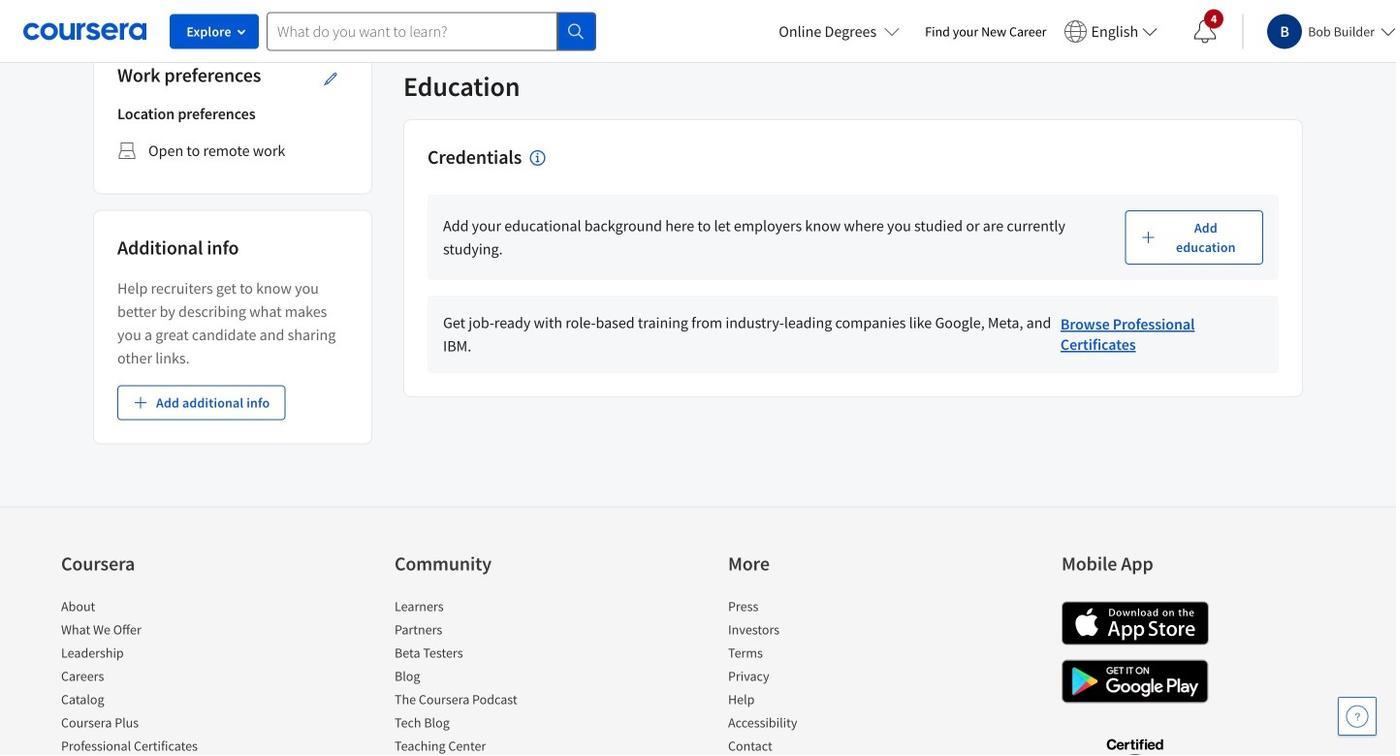 Task type: vqa. For each thing, say whether or not it's contained in the screenshot.
CLIMATE
no



Task type: describe. For each thing, give the bounding box(es) containing it.
edit image
[[323, 71, 338, 87]]

help center image
[[1346, 705, 1369, 728]]



Task type: locate. For each thing, give the bounding box(es) containing it.
list
[[61, 597, 226, 755], [395, 597, 559, 755], [728, 597, 893, 755]]

1 list from the left
[[61, 597, 226, 755]]

2 list from the left
[[395, 597, 559, 755]]

logo of certified b corporation image
[[1095, 728, 1175, 755]]

0 horizontal spatial list
[[61, 597, 226, 755]]

list item
[[61, 597, 226, 620], [395, 597, 559, 620], [728, 597, 893, 620], [61, 620, 226, 643], [395, 620, 559, 643], [728, 620, 893, 643], [61, 643, 226, 667], [395, 643, 559, 667], [728, 643, 893, 667], [61, 667, 226, 690], [395, 667, 559, 690], [728, 667, 893, 690], [61, 690, 226, 713], [395, 690, 559, 713], [728, 690, 893, 713], [61, 713, 226, 736], [395, 713, 559, 736], [728, 713, 893, 736], [61, 736, 226, 755], [395, 736, 559, 755], [728, 736, 893, 755]]

2 horizontal spatial list
[[728, 597, 893, 755]]

information about credentials section image
[[530, 150, 545, 166]]

get it on google play image
[[1062, 660, 1209, 703]]

3 list from the left
[[728, 597, 893, 755]]

download on the app store image
[[1062, 602, 1209, 645]]

What do you want to learn? text field
[[267, 12, 557, 51]]

1 horizontal spatial list
[[395, 597, 559, 755]]

None search field
[[267, 12, 596, 51]]

coursera image
[[23, 16, 146, 47]]



